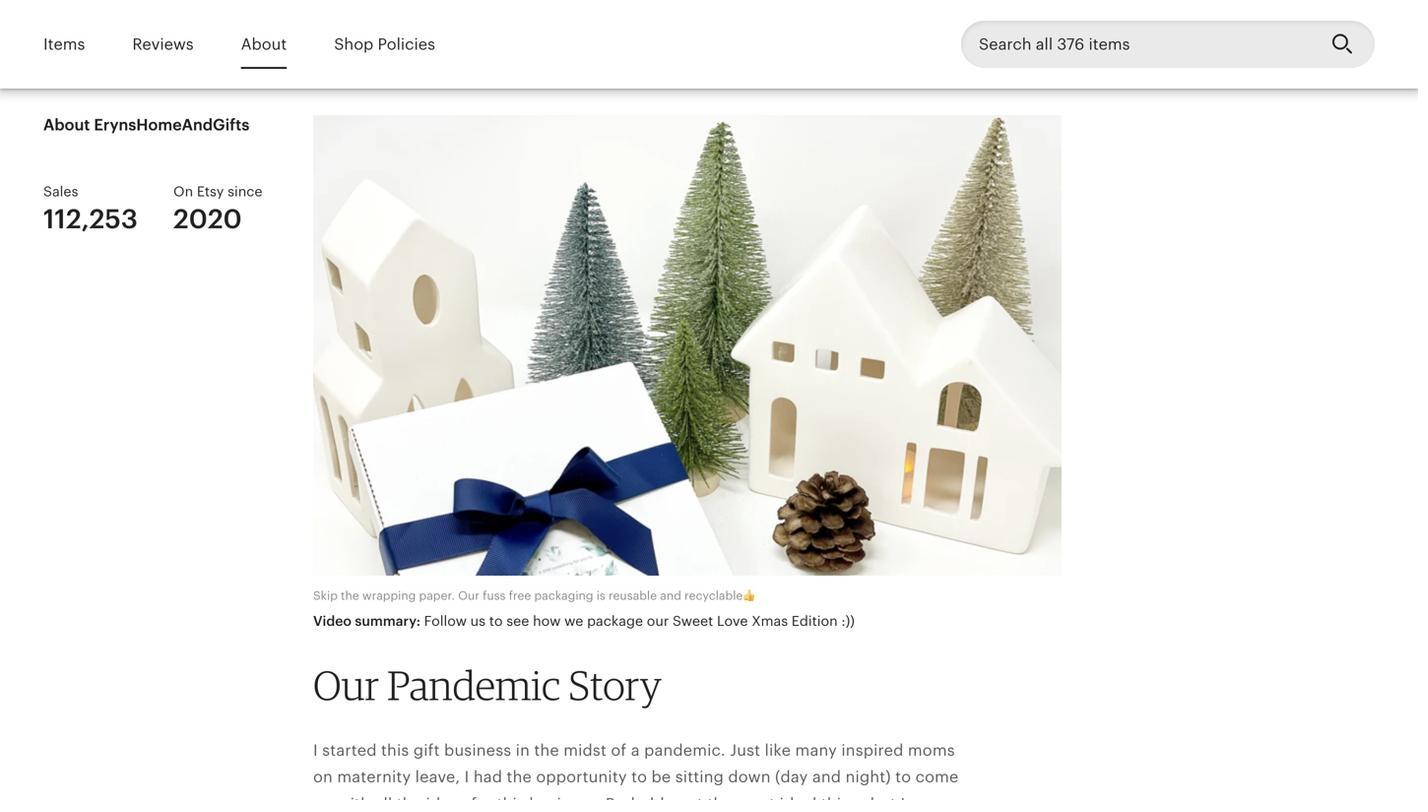 Task type: describe. For each thing, give the bounding box(es) containing it.
video summary: follow us to see how we package our sweet love xmas edition :))
[[313, 613, 855, 629]]

the right in
[[534, 742, 559, 760]]

i started this gift business in the midst of a pandemic. just like many inspired moms on maternity leave, i had the opportunity to be sitting down (day and night) to come up with all the ideas for this business. probably not the most ideal thing, but i w
[[313, 742, 975, 801]]

2 horizontal spatial i
[[901, 796, 905, 801]]

probably
[[606, 796, 673, 801]]

pandemic
[[387, 661, 560, 710]]

with
[[337, 796, 370, 801]]

items link
[[43, 21, 85, 67]]

moms
[[908, 742, 955, 760]]

0 horizontal spatial this
[[381, 742, 409, 760]]

fuss
[[483, 590, 506, 603]]

:))
[[841, 613, 855, 629]]

since
[[228, 184, 262, 200]]

on etsy since 2020
[[173, 184, 262, 234]]

just
[[730, 742, 760, 760]]

maternity
[[337, 769, 411, 787]]

in
[[516, 742, 530, 760]]

thing,
[[821, 796, 866, 801]]

reviews link
[[132, 21, 194, 67]]

2020
[[173, 204, 242, 234]]

our pandemic story
[[313, 661, 662, 710]]

pandemic.
[[644, 742, 726, 760]]

the right all
[[397, 796, 422, 801]]

had
[[474, 769, 502, 787]]

and inside i started this gift business in the midst of a pandemic. just like many inspired moms on maternity leave, i had the opportunity to be sitting down (day and night) to come up with all the ideas for this business. probably not the most ideal thing, but i w
[[812, 769, 841, 787]]

sales
[[43, 184, 78, 200]]

opportunity
[[536, 769, 627, 787]]

packaging
[[534, 590, 593, 603]]

items
[[43, 35, 85, 53]]

be
[[652, 769, 671, 787]]

1 vertical spatial i
[[465, 769, 469, 787]]

(day
[[775, 769, 808, 787]]

video
[[313, 613, 352, 629]]

about for about
[[241, 35, 287, 53]]

112,253
[[43, 204, 138, 234]]

the right skip
[[341, 590, 359, 603]]

we
[[564, 613, 583, 629]]

package
[[587, 613, 643, 629]]

on
[[313, 769, 333, 787]]

all
[[375, 796, 392, 801]]

0 horizontal spatial to
[[489, 613, 503, 629]]

about for about erynshomeandgifts
[[43, 116, 90, 134]]

etsy
[[197, 184, 224, 200]]

recyclable👍
[[685, 590, 755, 603]]

see
[[506, 613, 529, 629]]

of
[[611, 742, 627, 760]]

midst
[[564, 742, 607, 760]]

a
[[631, 742, 640, 760]]

the down in
[[507, 769, 532, 787]]

policies
[[378, 35, 435, 53]]

inspired
[[841, 742, 904, 760]]

up
[[313, 796, 333, 801]]



Task type: vqa. For each thing, say whether or not it's contained in the screenshot.
midst
yes



Task type: locate. For each thing, give the bounding box(es) containing it.
the down sitting
[[708, 796, 733, 801]]

0 vertical spatial this
[[381, 742, 409, 760]]

Search all 376 items text field
[[961, 21, 1316, 68]]

but
[[870, 796, 896, 801]]

i
[[313, 742, 318, 760], [465, 769, 469, 787], [901, 796, 905, 801]]

sales 112,253
[[43, 184, 138, 234]]

1 vertical spatial this
[[497, 796, 525, 801]]

to
[[489, 613, 503, 629], [631, 769, 647, 787], [895, 769, 911, 787]]

about up sales
[[43, 116, 90, 134]]

our left fuss
[[458, 590, 480, 603]]

business
[[444, 742, 511, 760]]

i up on at the left bottom
[[313, 742, 318, 760]]

0 vertical spatial our
[[458, 590, 480, 603]]

2 horizontal spatial to
[[895, 769, 911, 787]]

summary:
[[355, 613, 421, 629]]

sweet
[[673, 613, 713, 629]]

free
[[509, 590, 531, 603]]

the
[[341, 590, 359, 603], [534, 742, 559, 760], [507, 769, 532, 787], [397, 796, 422, 801], [708, 796, 733, 801]]

how
[[533, 613, 561, 629]]

i left had
[[465, 769, 469, 787]]

paper.
[[419, 590, 455, 603]]

about erynshomeandgifts
[[43, 116, 250, 134]]

edition
[[792, 613, 838, 629]]

1 horizontal spatial our
[[458, 590, 480, 603]]

started
[[322, 742, 377, 760]]

0 horizontal spatial our
[[313, 661, 379, 710]]

our
[[647, 613, 669, 629]]

0 horizontal spatial about
[[43, 116, 90, 134]]

0 vertical spatial about
[[241, 35, 287, 53]]

leave,
[[415, 769, 460, 787]]

1 horizontal spatial this
[[497, 796, 525, 801]]

xmas
[[752, 613, 788, 629]]

most
[[737, 796, 775, 801]]

and up our
[[660, 590, 681, 603]]

2 vertical spatial i
[[901, 796, 905, 801]]

gift
[[413, 742, 440, 760]]

for
[[471, 796, 493, 801]]

to right us
[[489, 613, 503, 629]]

like
[[765, 742, 791, 760]]

about link
[[241, 21, 287, 67]]

and up thing,
[[812, 769, 841, 787]]

0 vertical spatial i
[[313, 742, 318, 760]]

story
[[568, 661, 662, 710]]

0 horizontal spatial i
[[313, 742, 318, 760]]

ideas
[[426, 796, 467, 801]]

to up probably
[[631, 769, 647, 787]]

our
[[458, 590, 480, 603], [313, 661, 379, 710]]

to up "but"
[[895, 769, 911, 787]]

not
[[678, 796, 703, 801]]

reviews
[[132, 35, 194, 53]]

down
[[728, 769, 771, 787]]

and
[[660, 590, 681, 603], [812, 769, 841, 787]]

i right "but"
[[901, 796, 905, 801]]

shop policies
[[334, 35, 435, 53]]

sitting
[[675, 769, 724, 787]]

1 horizontal spatial about
[[241, 35, 287, 53]]

our down "video"
[[313, 661, 379, 710]]

1 vertical spatial and
[[812, 769, 841, 787]]

about
[[241, 35, 287, 53], [43, 116, 90, 134]]

erynshomeandgifts
[[94, 116, 250, 134]]

1 vertical spatial about
[[43, 116, 90, 134]]

follow
[[424, 613, 467, 629]]

come
[[916, 769, 959, 787]]

ideal
[[780, 796, 817, 801]]

wrapping
[[362, 590, 416, 603]]

on
[[173, 184, 193, 200]]

shop policies link
[[334, 21, 435, 67]]

1 horizontal spatial i
[[465, 769, 469, 787]]

many
[[795, 742, 837, 760]]

skip
[[313, 590, 338, 603]]

0 vertical spatial and
[[660, 590, 681, 603]]

love
[[717, 613, 748, 629]]

this
[[381, 742, 409, 760], [497, 796, 525, 801]]

us
[[470, 613, 486, 629]]

shop
[[334, 35, 374, 53]]

1 vertical spatial our
[[313, 661, 379, 710]]

0 horizontal spatial and
[[660, 590, 681, 603]]

this right for at the left bottom
[[497, 796, 525, 801]]

business.
[[529, 796, 601, 801]]

skip the wrapping paper. our fuss free packaging is reusable and recyclable👍
[[313, 590, 755, 603]]

reusable
[[609, 590, 657, 603]]

this left gift
[[381, 742, 409, 760]]

night)
[[846, 769, 891, 787]]

is
[[597, 590, 606, 603]]

1 horizontal spatial and
[[812, 769, 841, 787]]

1 horizontal spatial to
[[631, 769, 647, 787]]

about left shop
[[241, 35, 287, 53]]



